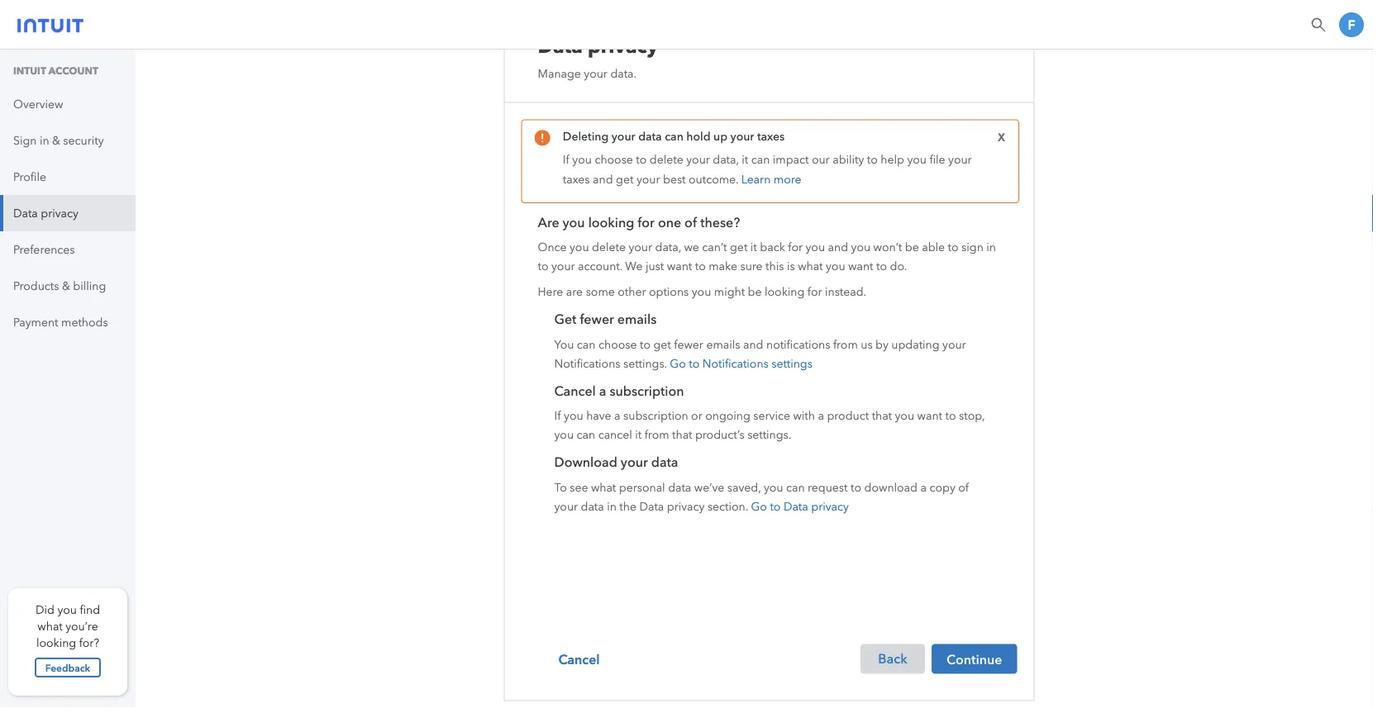 Task type: describe. For each thing, give the bounding box(es) containing it.
cancel
[[598, 428, 632, 442]]

might
[[714, 285, 745, 299]]

did you find what you're looking for?
[[35, 603, 100, 650]]

a right have
[[614, 409, 621, 423]]

settings. inside if you have a subscription or ongoing service with a product that you want to stop, you can cancel it from that product's settings.
[[747, 428, 791, 442]]

products & billing
[[13, 279, 106, 293]]

are
[[566, 285, 583, 299]]

intuit account
[[13, 65, 98, 77]]

can inside if you choose to delete your data, it can impact our ability to help you file your taxes and get your best outcome.
[[751, 153, 770, 167]]

able
[[922, 240, 945, 254]]

data privacy inside 'data privacy' element
[[538, 34, 658, 58]]

are you looking for one of these?
[[538, 214, 740, 230]]

can't
[[702, 240, 727, 254]]

one
[[658, 214, 681, 230]]

you left the might
[[692, 285, 711, 299]]

get
[[554, 312, 577, 327]]

you down deleting
[[572, 153, 592, 167]]

if you choose to delete your data, it can impact our ability to help you file your taxes and get your best outcome.
[[563, 153, 972, 186]]

data.
[[610, 67, 637, 80]]

privacy inside "intuit account" element
[[41, 206, 78, 220]]

taxes inside if you choose to delete your data, it can impact our ability to help you file your taxes and get your best outcome.
[[563, 172, 590, 186]]

stop,
[[959, 409, 985, 423]]

0 horizontal spatial fewer
[[580, 312, 614, 327]]

if for deleting your data can hold up your taxes
[[563, 153, 569, 167]]

your up the we
[[629, 240, 652, 254]]

saved,
[[727, 481, 761, 494]]

sure
[[740, 259, 763, 273]]

have
[[586, 409, 611, 423]]

cancel a subscription element
[[554, 380, 1000, 452]]

to
[[554, 481, 567, 494]]

once you delete your data, we can't get it back for you and you won't be able to sign in to your account. we just want to make sure this is what you want to do.
[[538, 240, 996, 273]]

1 horizontal spatial want
[[848, 259, 873, 273]]

your up 'personal'
[[621, 455, 648, 470]]

our
[[812, 153, 830, 167]]

instead.
[[825, 285, 867, 299]]

for inside once you delete your data, we can't get it back for you and you won't be able to sign in to your account. we just want to make sure this is what you want to do.
[[788, 240, 803, 254]]

x
[[998, 131, 1005, 143]]

you right are
[[563, 214, 585, 230]]

0 vertical spatial taxes
[[757, 130, 785, 144]]

your left best
[[636, 172, 660, 186]]

go to data privacy link
[[751, 500, 849, 514]]

be inside once you delete your data, we can't get it back for you and you won't be able to sign in to your account. we just want to make sure this is what you want to do.
[[905, 240, 919, 254]]

manage your data.
[[538, 67, 637, 80]]

0 vertical spatial &
[[52, 134, 60, 147]]

and inside once you delete your data, we can't get it back for you and you won't be able to sign in to your account. we just want to make sure this is what you want to do.
[[828, 240, 848, 254]]

product's
[[695, 428, 745, 442]]

overview link
[[0, 86, 136, 122]]

do.
[[890, 259, 907, 273]]

go for get fewer emails
[[670, 357, 686, 371]]

data left the we've
[[668, 481, 691, 494]]

get fewer emails
[[554, 312, 657, 327]]

we
[[684, 240, 699, 254]]

service
[[753, 409, 790, 423]]

go to notifications settings
[[670, 357, 813, 371]]

learn
[[741, 172, 771, 186]]

manage your data. element
[[538, 67, 637, 80]]

back button
[[861, 644, 925, 674]]

data inside "intuit account" element
[[13, 206, 38, 220]]

a inside the to see what personal data we've saved, you can request to download a copy of your data in the data privacy section.
[[921, 481, 927, 494]]

of inside the to see what personal data we've saved, you can request to download a copy of your data in the data privacy section.
[[958, 481, 969, 494]]

what inside once you delete your data, we can't get it back for you and you won't be able to sign in to your account. we just want to make sure this is what you want to do.
[[798, 259, 823, 273]]

data down see
[[581, 500, 604, 514]]

can inside if you have a subscription or ongoing service with a product that you want to stop, you can cancel it from that product's settings.
[[577, 428, 595, 442]]

delete inside once you delete your data, we can't get it back for you and you won't be able to sign in to your account. we just want to make sure this is what you want to do.
[[592, 240, 626, 254]]

get inside once you delete your data, we can't get it back for you and you won't be able to sign in to your account. we just want to make sure this is what you want to do.
[[730, 240, 748, 254]]

x button
[[993, 127, 1010, 148]]

us
[[861, 338, 873, 351]]

1 horizontal spatial &
[[62, 279, 70, 293]]

delete inside if you choose to delete your data, it can impact our ability to help you file your taxes and get your best outcome.
[[650, 153, 684, 167]]

other
[[618, 285, 646, 299]]

want inside if you have a subscription or ongoing service with a product that you want to stop, you can cancel it from that product's settings.
[[917, 409, 942, 423]]

settings
[[772, 357, 813, 371]]

help
[[881, 153, 904, 167]]

a right with
[[818, 409, 824, 423]]

here are some other options you might be looking for instead.
[[538, 285, 867, 299]]

account
[[48, 65, 98, 77]]

your inside the to see what personal data we've saved, you can request to download a copy of your data in the data privacy section.
[[554, 500, 578, 514]]

0 vertical spatial of
[[685, 214, 697, 230]]

security
[[63, 134, 104, 147]]

learn more link
[[741, 172, 801, 186]]

privacy inside the to see what personal data we've saved, you can request to download a copy of your data in the data privacy section.
[[667, 500, 705, 514]]

just
[[646, 259, 664, 273]]

you right product
[[895, 409, 914, 423]]

and inside if you choose to delete your data, it can impact our ability to help you file your taxes and get your best outcome.
[[593, 172, 613, 186]]

fewer inside you can choose to get fewer emails and notifications from us by updating your notifications settings.
[[674, 338, 703, 351]]

it inside once you delete your data, we can't get it back for you and you won't be able to sign in to your account. we just want to make sure this is what you want to do.
[[750, 240, 757, 254]]

to see what personal data we've saved, you can request to download a copy of your data in the data privacy section.
[[554, 481, 969, 514]]

your inside you can choose to get fewer emails and notifications from us by updating your notifications settings.
[[942, 338, 966, 351]]

up
[[713, 130, 728, 144]]

0 vertical spatial that
[[872, 409, 892, 423]]

you can choose to get fewer emails and notifications from us by updating your notifications settings.
[[554, 338, 966, 371]]

get inside you can choose to get fewer emails and notifications from us by updating your notifications settings.
[[653, 338, 671, 351]]

for?
[[79, 636, 99, 650]]

methods
[[61, 315, 108, 329]]

more
[[774, 172, 801, 186]]

are
[[538, 214, 559, 230]]

is
[[787, 259, 795, 273]]

f
[[1348, 17, 1355, 33]]

and inside you can choose to get fewer emails and notifications from us by updating your notifications settings.
[[743, 338, 763, 351]]

updating
[[891, 338, 940, 351]]

products & billing link
[[0, 268, 136, 304]]

sign in & security link
[[0, 122, 136, 159]]

notifications
[[766, 338, 830, 351]]

feedback button
[[35, 658, 101, 678]]

ongoing
[[705, 409, 750, 423]]

once
[[538, 240, 567, 254]]

sign
[[13, 134, 37, 147]]

sign in & security
[[13, 134, 104, 147]]

payment methods
[[13, 315, 108, 329]]

cancel for cancel
[[558, 651, 600, 667]]

what inside the to see what personal data we've saved, you can request to download a copy of your data in the data privacy section.
[[591, 481, 616, 494]]

did
[[35, 603, 54, 617]]

it inside if you choose to delete your data, it can impact our ability to help you file your taxes and get your best outcome.
[[742, 153, 748, 167]]

billing
[[73, 279, 106, 293]]

go to data privacy
[[751, 500, 849, 514]]

to inside the to see what personal data we've saved, you can request to download a copy of your data in the data privacy section.
[[851, 481, 861, 494]]

emails inside you can choose to get fewer emails and notifications from us by updating your notifications settings.
[[706, 338, 740, 351]]

privacy down the request
[[811, 500, 849, 514]]

to inside you can choose to get fewer emails and notifications from us by updating your notifications settings.
[[640, 338, 651, 351]]

options
[[649, 285, 689, 299]]

cancel for cancel a subscription
[[554, 383, 596, 399]]

copy
[[930, 481, 955, 494]]

section.
[[708, 500, 748, 514]]

to inside if you have a subscription or ongoing service with a product that you want to stop, you can cancel it from that product's settings.
[[945, 409, 956, 423]]

subscription inside if you have a subscription or ongoing service with a product that you want to stop, you can cancel it from that product's settings.
[[623, 409, 688, 423]]

payment
[[13, 315, 58, 329]]

settings. inside you can choose to get fewer emails and notifications from us by updating your notifications settings.
[[623, 357, 667, 371]]



Task type: locate. For each thing, give the bounding box(es) containing it.
subscription up have
[[610, 383, 684, 399]]

and up instead.
[[828, 240, 848, 254]]

data
[[538, 34, 583, 58], [13, 206, 38, 220], [639, 500, 664, 514], [784, 500, 808, 514]]

deleting your data can hold up your taxes element
[[563, 127, 993, 196]]

this
[[766, 259, 784, 273]]

privacy down the we've
[[667, 500, 705, 514]]

2 vertical spatial what
[[37, 620, 63, 633]]

you left file at the top of the page
[[907, 153, 927, 167]]

the
[[620, 500, 637, 514]]

from inside you can choose to get fewer emails and notifications from us by updating your notifications settings.
[[833, 338, 858, 351]]

can up go to data privacy link
[[786, 481, 805, 494]]

personal
[[619, 481, 665, 494]]

choose inside if you choose to delete your data, it can impact our ability to help you file your taxes and get your best outcome.
[[595, 153, 633, 167]]

can inside the to see what personal data we've saved, you can request to download a copy of your data in the data privacy section.
[[786, 481, 805, 494]]

1 vertical spatial go
[[751, 500, 767, 514]]

2 horizontal spatial it
[[750, 240, 757, 254]]

from left us
[[833, 338, 858, 351]]

want left stop,
[[917, 409, 942, 423]]

1 horizontal spatial from
[[833, 338, 858, 351]]

go for download your data
[[751, 500, 767, 514]]

0 horizontal spatial go
[[670, 357, 686, 371]]

back
[[760, 240, 785, 254]]

1 vertical spatial delete
[[592, 240, 626, 254]]

1 horizontal spatial get
[[653, 338, 671, 351]]

1 vertical spatial if
[[554, 409, 561, 423]]

2 horizontal spatial and
[[828, 240, 848, 254]]

0 horizontal spatial it
[[635, 428, 642, 442]]

can up learn
[[751, 153, 770, 167]]

download your data element
[[554, 452, 1000, 627]]

go
[[670, 357, 686, 371], [751, 500, 767, 514]]

0 horizontal spatial that
[[672, 428, 692, 442]]

get up sure
[[730, 240, 748, 254]]

get
[[616, 172, 634, 186], [730, 240, 748, 254], [653, 338, 671, 351]]

looking inside did you find what you're looking for?
[[36, 636, 76, 650]]

your down once
[[551, 259, 575, 273]]

1 horizontal spatial notifications
[[703, 357, 769, 371]]

a up have
[[599, 383, 606, 399]]

choose inside you can choose to get fewer emails and notifications from us by updating your notifications settings.
[[599, 338, 637, 351]]

of
[[685, 214, 697, 230], [958, 481, 969, 494]]

1 horizontal spatial that
[[872, 409, 892, 423]]

if inside if you have a subscription or ongoing service with a product that you want to stop, you can cancel it from that product's settings.
[[554, 409, 561, 423]]

0 vertical spatial it
[[742, 153, 748, 167]]

0 horizontal spatial notifications
[[554, 357, 620, 371]]

looking down is
[[765, 285, 805, 299]]

you up you're
[[57, 603, 77, 617]]

0 horizontal spatial data,
[[655, 240, 681, 254]]

1 horizontal spatial data,
[[713, 153, 739, 167]]

0 vertical spatial looking
[[588, 214, 634, 230]]

go inside "download your data" element
[[751, 500, 767, 514]]

& left security
[[52, 134, 60, 147]]

you're
[[65, 620, 98, 633]]

deleting your data can hold up your taxes
[[563, 130, 785, 144]]

if
[[563, 153, 569, 167], [554, 409, 561, 423]]

what right see
[[591, 481, 616, 494]]

go up cancel a subscription
[[670, 357, 686, 371]]

1 vertical spatial what
[[591, 481, 616, 494]]

data down 'personal'
[[639, 500, 664, 514]]

account.
[[578, 259, 623, 273]]

emails down other
[[617, 312, 657, 327]]

go inside get fewer emails element
[[670, 357, 686, 371]]

taxes down deleting
[[563, 172, 590, 186]]

it up learn
[[742, 153, 748, 167]]

back
[[878, 651, 907, 667]]

you up download
[[554, 428, 574, 442]]

privacy down profile link
[[41, 206, 78, 220]]

0 horizontal spatial settings.
[[623, 357, 667, 371]]

1 horizontal spatial go
[[751, 500, 767, 514]]

taxes
[[757, 130, 785, 144], [563, 172, 590, 186]]

1 vertical spatial data privacy
[[13, 206, 78, 220]]

profile
[[13, 170, 46, 184]]

0 vertical spatial be
[[905, 240, 919, 254]]

0 horizontal spatial taxes
[[563, 172, 590, 186]]

data, up just
[[655, 240, 681, 254]]

hold
[[686, 130, 711, 144]]

0 vertical spatial from
[[833, 338, 858, 351]]

make
[[709, 259, 737, 273]]

0 vertical spatial choose
[[595, 153, 633, 167]]

data inside the to see what personal data we've saved, you can request to download a copy of your data in the data privacy section.
[[639, 500, 664, 514]]

if inside if you choose to delete your data, it can impact our ability to help you file your taxes and get your best outcome.
[[563, 153, 569, 167]]

0 vertical spatial fewer
[[580, 312, 614, 327]]

1 vertical spatial get
[[730, 240, 748, 254]]

from inside if you have a subscription or ongoing service with a product that you want to stop, you can cancel it from that product's settings.
[[645, 428, 669, 442]]

settings. down service
[[747, 428, 791, 442]]

2 vertical spatial for
[[808, 285, 822, 299]]

taxes up impact
[[757, 130, 785, 144]]

choose for fewer
[[599, 338, 637, 351]]

you
[[572, 153, 592, 167], [907, 153, 927, 167], [563, 214, 585, 230], [570, 240, 589, 254], [806, 240, 825, 254], [851, 240, 871, 254], [826, 259, 845, 273], [692, 285, 711, 299], [564, 409, 583, 423], [895, 409, 914, 423], [554, 428, 574, 442], [764, 481, 783, 494], [57, 603, 77, 617]]

1 vertical spatial it
[[750, 240, 757, 254]]

settings.
[[623, 357, 667, 371], [747, 428, 791, 442]]

data privacy element
[[504, 2, 1035, 702]]

1 vertical spatial in
[[987, 240, 996, 254]]

your right up
[[730, 130, 754, 144]]

0 horizontal spatial of
[[685, 214, 697, 230]]

1 horizontal spatial emails
[[706, 338, 740, 351]]

download
[[554, 455, 617, 470]]

data privacy inside data privacy link
[[13, 206, 78, 220]]

sign
[[962, 240, 984, 254]]

settings. up cancel a subscription
[[623, 357, 667, 371]]

to
[[636, 153, 647, 167], [867, 153, 878, 167], [948, 240, 959, 254], [538, 259, 549, 273], [695, 259, 706, 273], [876, 259, 887, 273], [640, 338, 651, 351], [689, 357, 700, 371], [945, 409, 956, 423], [851, 481, 861, 494], [770, 500, 781, 514]]

data down the request
[[784, 500, 808, 514]]

&
[[52, 134, 60, 147], [62, 279, 70, 293]]

1 vertical spatial choose
[[599, 338, 637, 351]]

we
[[625, 259, 643, 273]]

1 horizontal spatial taxes
[[757, 130, 785, 144]]

payment methods link
[[0, 304, 136, 341]]

intuit account element
[[0, 50, 136, 341]]

0 vertical spatial get
[[616, 172, 634, 186]]

your right deleting
[[612, 130, 635, 144]]

warning image
[[534, 127, 550, 152]]

0 vertical spatial subscription
[[610, 383, 684, 399]]

0 vertical spatial if
[[563, 153, 569, 167]]

here
[[538, 285, 563, 299]]

in inside once you delete your data, we can't get it back for you and you won't be able to sign in to your account. we just want to make sure this is what you want to do.
[[987, 240, 996, 254]]

it left back
[[750, 240, 757, 254]]

0 vertical spatial and
[[593, 172, 613, 186]]

impact
[[773, 153, 809, 167]]

get fewer emails element
[[554, 309, 1000, 380]]

get up are you looking for one of these?
[[616, 172, 634, 186]]

be right the might
[[748, 285, 762, 299]]

0 horizontal spatial what
[[37, 620, 63, 633]]

delete up account.
[[592, 240, 626, 254]]

1 horizontal spatial it
[[742, 153, 748, 167]]

download your data
[[554, 455, 678, 470]]

data up manage
[[538, 34, 583, 58]]

1 horizontal spatial looking
[[588, 214, 634, 230]]

in right 'sign'
[[987, 240, 996, 254]]

that
[[872, 409, 892, 423], [672, 428, 692, 442]]

and down deleting
[[593, 172, 613, 186]]

profile link
[[0, 159, 136, 195]]

choose down deleting
[[595, 153, 633, 167]]

1 vertical spatial for
[[788, 240, 803, 254]]

in
[[40, 134, 49, 147], [987, 240, 996, 254], [607, 500, 617, 514]]

for up is
[[788, 240, 803, 254]]

0 horizontal spatial from
[[645, 428, 669, 442]]

you left have
[[564, 409, 583, 423]]

continue button
[[932, 644, 1017, 674]]

privacy up data.
[[588, 34, 658, 58]]

& left 'billing'
[[62, 279, 70, 293]]

delete up best
[[650, 153, 684, 167]]

1 vertical spatial data,
[[655, 240, 681, 254]]

1 vertical spatial emails
[[706, 338, 740, 351]]

1 horizontal spatial delete
[[650, 153, 684, 167]]

0 vertical spatial go
[[670, 357, 686, 371]]

1 vertical spatial of
[[958, 481, 969, 494]]

fewer down here are some other options you might be looking for instead.
[[674, 338, 703, 351]]

of right one
[[685, 214, 697, 230]]

2 horizontal spatial what
[[798, 259, 823, 273]]

are you looking for one of these? element
[[538, 211, 1017, 309]]

1 vertical spatial settings.
[[747, 428, 791, 442]]

1 horizontal spatial be
[[905, 240, 919, 254]]

your right file at the top of the page
[[948, 153, 972, 167]]

for left one
[[638, 214, 655, 230]]

0 vertical spatial delete
[[650, 153, 684, 167]]

go down saved,
[[751, 500, 767, 514]]

be left able
[[905, 240, 919, 254]]

0 horizontal spatial data privacy
[[13, 206, 78, 220]]

what inside did you find what you're looking for?
[[37, 620, 63, 633]]

2 horizontal spatial want
[[917, 409, 942, 423]]

cancel button
[[538, 644, 620, 674]]

you
[[554, 338, 574, 351]]

your
[[584, 67, 608, 80], [612, 130, 635, 144], [730, 130, 754, 144], [686, 153, 710, 167], [948, 153, 972, 167], [636, 172, 660, 186], [629, 240, 652, 254], [551, 259, 575, 273], [942, 338, 966, 351], [621, 455, 648, 470], [554, 500, 578, 514]]

we've
[[694, 481, 724, 494]]

1 horizontal spatial fewer
[[674, 338, 703, 351]]

your down the to
[[554, 500, 578, 514]]

can down have
[[577, 428, 595, 442]]

data privacy up preferences
[[13, 206, 78, 220]]

emails up go to notifications settings
[[706, 338, 740, 351]]

and up go to notifications settings
[[743, 338, 763, 351]]

1 horizontal spatial for
[[788, 240, 803, 254]]

learn more
[[741, 172, 801, 186]]

preferences
[[13, 243, 75, 256]]

2 horizontal spatial for
[[808, 285, 822, 299]]

1 vertical spatial looking
[[765, 285, 805, 299]]

ability
[[833, 153, 864, 167]]

2 vertical spatial looking
[[36, 636, 76, 650]]

products
[[13, 279, 59, 293]]

find
[[80, 603, 100, 617]]

1 notifications from the left
[[554, 357, 620, 371]]

from right cancel
[[645, 428, 669, 442]]

delete
[[650, 153, 684, 167], [592, 240, 626, 254]]

in inside the to see what personal data we've saved, you can request to download a copy of your data in the data privacy section.
[[607, 500, 617, 514]]

data left hold
[[638, 130, 662, 144]]

0 vertical spatial settings.
[[623, 357, 667, 371]]

0 horizontal spatial if
[[554, 409, 561, 423]]

manage
[[538, 67, 581, 80]]

1 vertical spatial and
[[828, 240, 848, 254]]

you right back
[[806, 240, 825, 254]]

0 vertical spatial data privacy
[[538, 34, 658, 58]]

0 horizontal spatial delete
[[592, 240, 626, 254]]

0 vertical spatial what
[[798, 259, 823, 273]]

0 horizontal spatial looking
[[36, 636, 76, 650]]

notifications inside you can choose to get fewer emails and notifications from us by updating your notifications settings.
[[554, 357, 620, 371]]

1 vertical spatial cancel
[[558, 651, 600, 667]]

1 vertical spatial from
[[645, 428, 669, 442]]

it right cancel
[[635, 428, 642, 442]]

1 vertical spatial subscription
[[623, 409, 688, 423]]

if down deleting
[[563, 153, 569, 167]]

overview
[[13, 97, 63, 111]]

0 horizontal spatial &
[[52, 134, 60, 147]]

subscription left or
[[623, 409, 688, 423]]

0 vertical spatial emails
[[617, 312, 657, 327]]

looking up account.
[[588, 214, 634, 230]]

1 vertical spatial be
[[748, 285, 762, 299]]

intuit
[[13, 65, 46, 77]]

get down options
[[653, 338, 671, 351]]

0 vertical spatial cancel
[[554, 383, 596, 399]]

choose down get fewer emails
[[599, 338, 637, 351]]

data down profile
[[13, 206, 38, 220]]

subscription
[[610, 383, 684, 399], [623, 409, 688, 423]]

what right is
[[798, 259, 823, 273]]

you right once
[[570, 240, 589, 254]]

you up instead.
[[826, 259, 845, 273]]

that right product
[[872, 409, 892, 423]]

1 vertical spatial taxes
[[563, 172, 590, 186]]

data, inside if you choose to delete your data, it can impact our ability to help you file your taxes and get your best outcome.
[[713, 153, 739, 167]]

in left the
[[607, 500, 617, 514]]

a left copy
[[921, 481, 927, 494]]

won't
[[873, 240, 902, 254]]

0 horizontal spatial want
[[667, 259, 692, 273]]

2 notifications from the left
[[703, 357, 769, 371]]

help image
[[1310, 17, 1327, 33]]

data privacy link
[[0, 195, 136, 231]]

notifications
[[554, 357, 620, 371], [703, 357, 769, 371]]

if left have
[[554, 409, 561, 423]]

2 vertical spatial and
[[743, 338, 763, 351]]

1 horizontal spatial what
[[591, 481, 616, 494]]

0 horizontal spatial in
[[40, 134, 49, 147]]

these?
[[700, 214, 740, 230]]

0 horizontal spatial get
[[616, 172, 634, 186]]

0 horizontal spatial for
[[638, 214, 655, 230]]

that down or
[[672, 428, 692, 442]]

want up instead.
[[848, 259, 873, 273]]

can inside you can choose to get fewer emails and notifications from us by updating your notifications settings.
[[577, 338, 596, 351]]

1 horizontal spatial in
[[607, 500, 617, 514]]

cancel inside 'button'
[[558, 651, 600, 667]]

if you have a subscription or ongoing service with a product that you want to stop, you can cancel it from that product's settings.
[[554, 409, 985, 442]]

it inside if you have a subscription or ongoing service with a product that you want to stop, you can cancel it from that product's settings.
[[635, 428, 642, 442]]

2 vertical spatial in
[[607, 500, 617, 514]]

outcome.
[[689, 172, 739, 186]]

of right copy
[[958, 481, 969, 494]]

from
[[833, 338, 858, 351], [645, 428, 669, 442]]

data, inside once you delete your data, we can't get it back for you and you won't be able to sign in to your account. we just want to make sure this is what you want to do.
[[655, 240, 681, 254]]

continue
[[947, 651, 1002, 667]]

you left won't
[[851, 240, 871, 254]]

intuit logo image
[[17, 13, 83, 33]]

get inside if you choose to delete your data, it can impact our ability to help you file your taxes and get your best outcome.
[[616, 172, 634, 186]]

in right sign
[[40, 134, 49, 147]]

product
[[827, 409, 869, 423]]

fewer down some
[[580, 312, 614, 327]]

some
[[586, 285, 615, 299]]

data privacy
[[538, 34, 658, 58], [13, 206, 78, 220]]

with
[[793, 409, 815, 423]]

2 vertical spatial it
[[635, 428, 642, 442]]

what down did
[[37, 620, 63, 633]]

if for cancel a subscription
[[554, 409, 561, 423]]

choose for your
[[595, 153, 633, 167]]

your down hold
[[686, 153, 710, 167]]

can left hold
[[665, 130, 684, 144]]

best
[[663, 172, 686, 186]]

data privacy up manage your data. element
[[538, 34, 658, 58]]

2 vertical spatial get
[[653, 338, 671, 351]]

for
[[638, 214, 655, 230], [788, 240, 803, 254], [808, 285, 822, 299]]

deleting
[[563, 130, 609, 144]]

you inside did you find what you're looking for?
[[57, 603, 77, 617]]

looking up feedback button
[[36, 636, 76, 650]]

you right saved,
[[764, 481, 783, 494]]

for left instead.
[[808, 285, 822, 299]]

by
[[876, 338, 889, 351]]

want down we
[[667, 259, 692, 273]]

1 vertical spatial fewer
[[674, 338, 703, 351]]

1 horizontal spatial and
[[743, 338, 763, 351]]

0 horizontal spatial emails
[[617, 312, 657, 327]]

can right you
[[577, 338, 596, 351]]

file
[[930, 153, 945, 167]]

go to notifications settings link
[[670, 357, 813, 371]]

or
[[691, 409, 702, 423]]

1 horizontal spatial settings.
[[747, 428, 791, 442]]

and
[[593, 172, 613, 186], [828, 240, 848, 254], [743, 338, 763, 351]]

2 horizontal spatial looking
[[765, 285, 805, 299]]

1 horizontal spatial data privacy
[[538, 34, 658, 58]]

0 vertical spatial in
[[40, 134, 49, 147]]

data up 'personal'
[[651, 455, 678, 470]]

your left data.
[[584, 67, 608, 80]]

0 vertical spatial for
[[638, 214, 655, 230]]

data, up outcome.
[[713, 153, 739, 167]]

you inside the to see what personal data we've saved, you can request to download a copy of your data in the data privacy section.
[[764, 481, 783, 494]]

1 horizontal spatial if
[[563, 153, 569, 167]]



Task type: vqa. For each thing, say whether or not it's contained in the screenshot.
Data Privacy element
yes



